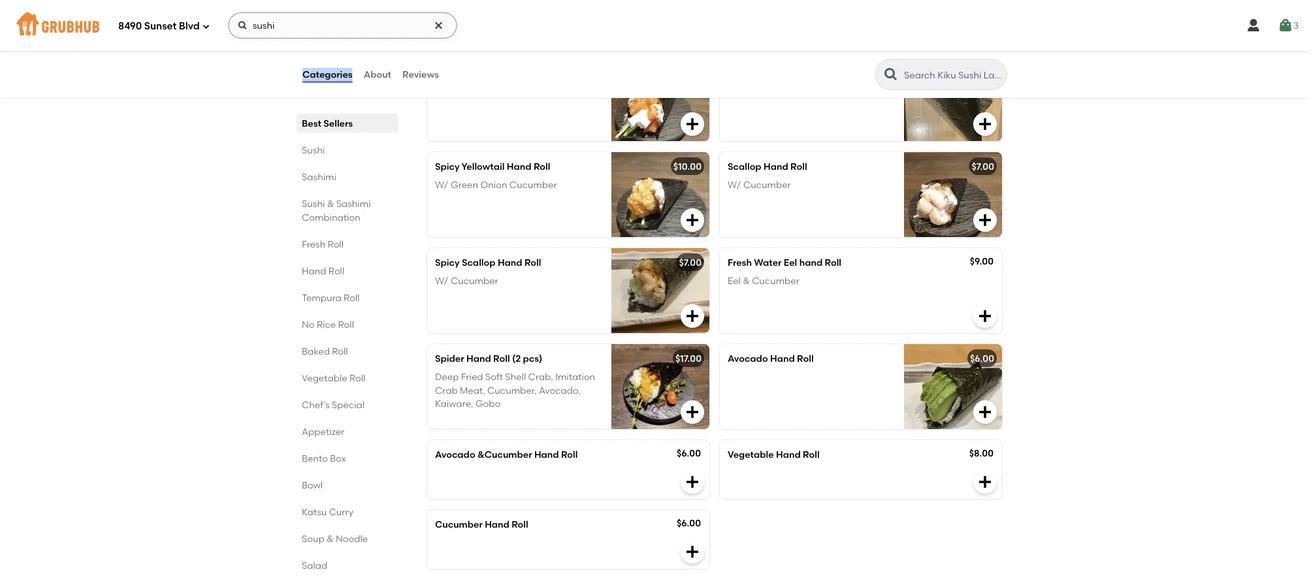 Task type: locate. For each thing, give the bounding box(es) containing it.
green
[[451, 179, 478, 191]]

combination
[[302, 212, 360, 223]]

0 horizontal spatial scallop
[[462, 257, 496, 268]]

0 vertical spatial vegetable
[[302, 372, 347, 383]]

0 vertical spatial &
[[327, 198, 334, 209]]

avocado hand roll
[[728, 353, 814, 364]]

katsu curry tab
[[302, 505, 393, 519]]

1 vertical spatial sushi
[[302, 198, 325, 209]]

1 horizontal spatial $7.00
[[972, 161, 994, 172]]

1 horizontal spatial scallop
[[728, 161, 761, 172]]

bento
[[302, 453, 328, 464]]

1 vertical spatial $7.00
[[679, 257, 702, 268]]

eel & cucumber
[[728, 276, 800, 287]]

w/ cucumber
[[728, 179, 791, 191], [435, 276, 498, 287]]

w/ cucumber down spicy scallop hand roll
[[435, 276, 498, 287]]

crab,
[[528, 372, 553, 383]]

sashimi inside sushi & sashimi combination
[[336, 198, 371, 209]]

1 vertical spatial $10.00
[[673, 161, 702, 172]]

$10.00 for yellowtail hand roll
[[673, 65, 702, 76]]

w/ cucumber for hand
[[728, 179, 791, 191]]

sushi tab
[[302, 143, 393, 157]]

fresh water eel hand roll
[[728, 257, 841, 268]]

vegetable
[[302, 372, 347, 383], [728, 449, 774, 460]]

categories
[[302, 69, 353, 80]]

2 $10.00 from the top
[[673, 161, 702, 172]]

8490
[[118, 20, 142, 32]]

rice
[[317, 319, 336, 330]]

1 vertical spatial sashimi
[[336, 198, 371, 209]]

1 vertical spatial &
[[743, 276, 750, 287]]

& up 'combination'
[[327, 198, 334, 209]]

0 vertical spatial yellowtail
[[728, 65, 771, 76]]

fresh for fresh water eel hand roll
[[728, 257, 752, 268]]

0 vertical spatial w/ cucumber
[[728, 179, 791, 191]]

cucumber,
[[487, 385, 537, 396]]

roll inside baked roll tab
[[332, 346, 348, 357]]

0 vertical spatial spicy
[[435, 161, 460, 172]]

philadelphia hand roll
[[435, 65, 537, 76]]

2 vertical spatial $6.00
[[677, 518, 701, 529]]

avocado left &cucumber
[[435, 449, 475, 460]]

vegetable inside tab
[[302, 372, 347, 383]]

0 horizontal spatial $7.00
[[679, 257, 702, 268]]

&
[[327, 198, 334, 209], [743, 276, 750, 287], [327, 533, 334, 544]]

philadelphia
[[435, 65, 492, 76]]

0 vertical spatial avocado
[[728, 353, 768, 364]]

1 sushi from the top
[[302, 144, 325, 155]]

1 vertical spatial $6.00
[[677, 448, 701, 459]]

$8.00
[[969, 448, 994, 459]]

roll inside tempura roll tab
[[344, 292, 360, 303]]

sushi down 'best'
[[302, 144, 325, 155]]

categories button
[[302, 51, 353, 98]]

fresh roll tab
[[302, 237, 393, 251]]

yellowtail
[[728, 65, 771, 76], [462, 161, 505, 172]]

$6.00
[[970, 353, 994, 364], [677, 448, 701, 459], [677, 518, 701, 529]]

spicy for green
[[435, 161, 460, 172]]

w/
[[435, 179, 449, 191], [728, 179, 741, 191], [435, 276, 449, 287]]

cucumber
[[509, 179, 557, 191], [743, 179, 791, 191], [451, 276, 498, 287], [752, 276, 800, 287], [435, 519, 483, 530]]

proceed
[[946, 369, 983, 380]]

no rice roll
[[302, 319, 354, 330]]

soup & noodle tab
[[302, 532, 393, 545]]

baked roll tab
[[302, 344, 393, 358]]

vegetable roll
[[302, 372, 365, 383]]

2 vertical spatial &
[[327, 533, 334, 544]]

eel
[[784, 257, 797, 268], [728, 276, 741, 287]]

spicy for cucumber
[[435, 257, 460, 268]]

(2
[[512, 353, 521, 364]]

1 vertical spatial eel
[[728, 276, 741, 287]]

2 spicy from the top
[[435, 257, 460, 268]]

$10.00
[[673, 65, 702, 76], [673, 161, 702, 172]]

best
[[302, 118, 321, 129]]

w/ left green
[[435, 179, 449, 191]]

1 horizontal spatial vegetable
[[728, 449, 774, 460]]

yellowtail hand roll image
[[904, 56, 1002, 141]]

w/ down scallop hand roll
[[728, 179, 741, 191]]

0 vertical spatial $7.00
[[972, 161, 994, 172]]

hand
[[494, 65, 519, 76], [773, 65, 798, 76], [507, 161, 531, 172], [764, 161, 788, 172], [498, 257, 522, 268], [302, 265, 326, 276], [466, 353, 491, 364], [770, 353, 795, 364], [534, 449, 559, 460], [776, 449, 801, 460], [485, 519, 509, 530]]

vegetable hand roll
[[728, 449, 820, 460]]

0 vertical spatial $10.00
[[673, 65, 702, 76]]

w/ down spicy scallop hand roll
[[435, 276, 449, 287]]

spider
[[435, 353, 464, 364]]

chef's
[[302, 399, 330, 410]]

fresh
[[302, 238, 326, 250], [728, 257, 752, 268]]

no
[[302, 319, 315, 330]]

1 vertical spatial avocado
[[435, 449, 475, 460]]

avocado right $17.00
[[728, 353, 768, 364]]

0 horizontal spatial w/ cucumber
[[435, 276, 498, 287]]

sushi
[[302, 144, 325, 155], [302, 198, 325, 209]]

blvd
[[179, 20, 200, 32]]

& right soup
[[327, 533, 334, 544]]

0 vertical spatial $6.00
[[970, 353, 994, 364]]

1 vertical spatial fresh
[[728, 257, 752, 268]]

fresh inside tab
[[302, 238, 326, 250]]

tempura roll tab
[[302, 291, 393, 304]]

spicy scallop hand roll image
[[611, 248, 709, 333]]

$7.00 for spicy scallop hand roll
[[679, 257, 702, 268]]

sushi up 'combination'
[[302, 198, 325, 209]]

0 horizontal spatial eel
[[728, 276, 741, 287]]

eel left "hand"
[[784, 257, 797, 268]]

& down the fresh water eel hand roll
[[743, 276, 750, 287]]

0 horizontal spatial yellowtail
[[462, 161, 505, 172]]

1 $10.00 from the top
[[673, 65, 702, 76]]

w/ for spicy scallop hand roll
[[435, 276, 449, 287]]

fresh up hand roll
[[302, 238, 326, 250]]

reviews
[[402, 69, 439, 80]]

proceed to checkout
[[946, 369, 1040, 380]]

fresh roll
[[302, 238, 344, 250]]

3
[[1293, 20, 1299, 31]]

1 vertical spatial vegetable
[[728, 449, 774, 460]]

cucumber hand roll
[[435, 519, 528, 530]]

1 vertical spatial spicy
[[435, 257, 460, 268]]

0 horizontal spatial avocado
[[435, 449, 475, 460]]

sashimi
[[302, 171, 336, 182], [336, 198, 371, 209]]

sushi inside "tab"
[[302, 144, 325, 155]]

1 spicy from the top
[[435, 161, 460, 172]]

& for sashimi
[[327, 198, 334, 209]]

1 horizontal spatial w/ cucumber
[[728, 179, 791, 191]]

avocado
[[728, 353, 768, 364], [435, 449, 475, 460]]

bowl tab
[[302, 478, 393, 492]]

scallop
[[728, 161, 761, 172], [462, 257, 496, 268]]

sushi inside sushi & sashimi combination
[[302, 198, 325, 209]]

svg image
[[1278, 18, 1293, 33], [202, 23, 210, 30], [685, 116, 700, 132], [685, 212, 700, 228], [685, 308, 700, 324], [977, 308, 993, 324], [685, 474, 700, 490], [977, 474, 993, 490]]

1 vertical spatial w/ cucumber
[[435, 276, 498, 287]]

sushi & sashimi combination
[[302, 198, 371, 223]]

chef's special tab
[[302, 398, 393, 412]]

scallop hand roll image
[[904, 152, 1002, 237]]

2 sushi from the top
[[302, 198, 325, 209]]

&cucumber
[[478, 449, 532, 460]]

bento box
[[302, 453, 346, 464]]

1 horizontal spatial avocado
[[728, 353, 768, 364]]

spicy
[[435, 161, 460, 172], [435, 257, 460, 268]]

svg image inside 3 button
[[1278, 18, 1293, 33]]

1 vertical spatial yellowtail
[[462, 161, 505, 172]]

spicy yellowtail hand roll
[[435, 161, 550, 172]]

about button
[[363, 51, 392, 98]]

baked
[[302, 346, 330, 357]]

spider hand roll (2 pcs)
[[435, 353, 542, 364]]

eel down the fresh water eel hand roll
[[728, 276, 741, 287]]

avocado,
[[539, 385, 581, 396]]

roll inside vegetable roll tab
[[349, 372, 365, 383]]

svg image
[[1246, 18, 1261, 33], [238, 20, 248, 31], [434, 20, 444, 31], [977, 116, 993, 132], [977, 212, 993, 228], [685, 404, 700, 420], [977, 404, 993, 420], [685, 544, 700, 560]]

avocado for avocado hand roll
[[728, 353, 768, 364]]

$17.00
[[675, 353, 702, 364]]

0 horizontal spatial vegetable
[[302, 372, 347, 383]]

1 horizontal spatial yellowtail
[[728, 65, 771, 76]]

hand roll
[[302, 265, 344, 276]]

sashimi up 'combination'
[[336, 198, 371, 209]]

1 horizontal spatial fresh
[[728, 257, 752, 268]]

sashimi up sushi & sashimi combination at the left top of page
[[302, 171, 336, 182]]

$7.00
[[972, 161, 994, 172], [679, 257, 702, 268]]

sushi for sushi
[[302, 144, 325, 155]]

1 horizontal spatial eel
[[784, 257, 797, 268]]

search icon image
[[883, 67, 899, 82]]

fresh left water in the right of the page
[[728, 257, 752, 268]]

0 vertical spatial eel
[[784, 257, 797, 268]]

katsu curry
[[302, 506, 353, 517]]

roll
[[521, 65, 537, 76], [800, 65, 817, 76], [534, 161, 550, 172], [791, 161, 807, 172], [328, 238, 344, 250], [525, 257, 541, 268], [825, 257, 841, 268], [329, 265, 344, 276], [344, 292, 360, 303], [338, 319, 354, 330], [332, 346, 348, 357], [493, 353, 510, 364], [797, 353, 814, 364], [349, 372, 365, 383], [561, 449, 578, 460], [803, 449, 820, 460], [512, 519, 528, 530]]

w/ for spicy yellowtail hand roll
[[435, 179, 449, 191]]

0 vertical spatial sushi
[[302, 144, 325, 155]]

vegetable for vegetable hand roll
[[728, 449, 774, 460]]

& inside sushi & sashimi combination
[[327, 198, 334, 209]]

noodle
[[336, 533, 368, 544]]

w/ cucumber down scallop hand roll
[[728, 179, 791, 191]]

0 vertical spatial fresh
[[302, 238, 326, 250]]

no rice roll tab
[[302, 317, 393, 331]]

$9.00
[[971, 65, 994, 76], [970, 256, 994, 267]]

roll inside hand roll tab
[[329, 265, 344, 276]]

0 horizontal spatial fresh
[[302, 238, 326, 250]]



Task type: vqa. For each thing, say whether or not it's contained in the screenshot.
Our Apps link on the bottom left of page
no



Task type: describe. For each thing, give the bounding box(es) containing it.
3 button
[[1278, 14, 1299, 37]]

& for noodle
[[327, 533, 334, 544]]

salad
[[302, 560, 327, 571]]

onion
[[480, 179, 507, 191]]

sushi & sashimi combination tab
[[302, 197, 393, 224]]

hand roll tab
[[302, 264, 393, 278]]

sushi for sushi & sashimi combination
[[302, 198, 325, 209]]

avocado &cucumber hand roll
[[435, 449, 578, 460]]

to
[[985, 369, 995, 380]]

sellers
[[324, 118, 353, 129]]

8490 sunset blvd
[[118, 20, 200, 32]]

$6.00 for cucumber hand roll
[[677, 518, 701, 529]]

bento box tab
[[302, 451, 393, 465]]

soup
[[302, 533, 325, 544]]

main navigation navigation
[[0, 0, 1309, 51]]

imitation
[[555, 372, 595, 383]]

meat,
[[460, 385, 485, 396]]

water
[[754, 257, 782, 268]]

tempura
[[302, 292, 342, 303]]

box
[[330, 453, 346, 464]]

philadelphia hand roll image
[[611, 56, 709, 141]]

Search Kiku Sushi Larchmont search field
[[903, 69, 1003, 81]]

hand inside tab
[[302, 265, 326, 276]]

0 vertical spatial scallop
[[728, 161, 761, 172]]

w/ cucumber for scallop
[[435, 276, 498, 287]]

soft
[[485, 372, 503, 383]]

bowl
[[302, 480, 323, 491]]

scallop hand roll
[[728, 161, 807, 172]]

appetizer tab
[[302, 425, 393, 438]]

best sellers
[[302, 118, 353, 129]]

sashimi tab
[[302, 170, 393, 184]]

spicy scallop hand roll
[[435, 257, 541, 268]]

checkout
[[997, 369, 1040, 380]]

proceed to checkout button
[[905, 363, 1081, 387]]

w/ green onion cucumber
[[435, 179, 557, 191]]

shell
[[505, 372, 526, 383]]

hand
[[799, 257, 823, 268]]

pcs)
[[523, 353, 542, 364]]

0 vertical spatial $9.00
[[971, 65, 994, 76]]

appetizer
[[302, 426, 345, 437]]

crab
[[435, 385, 458, 396]]

fried
[[461, 372, 483, 383]]

katsu
[[302, 506, 327, 517]]

special
[[332, 399, 365, 410]]

fresh for fresh roll
[[302, 238, 326, 250]]

& for cucumber
[[743, 276, 750, 287]]

vegetable for vegetable roll
[[302, 372, 347, 383]]

salad tab
[[302, 559, 393, 572]]

kaiware,
[[435, 398, 473, 409]]

roll inside fresh roll tab
[[328, 238, 344, 250]]

reviews button
[[402, 51, 440, 98]]

yellowtail hand roll
[[728, 65, 817, 76]]

$10.00 for scallop hand roll
[[673, 161, 702, 172]]

deep
[[435, 372, 459, 383]]

Search for food, convenience, alcohol... search field
[[228, 12, 457, 39]]

gobo
[[476, 398, 501, 409]]

0 vertical spatial sashimi
[[302, 171, 336, 182]]

tempura roll
[[302, 292, 360, 303]]

vegetable roll tab
[[302, 371, 393, 385]]

deep fried soft shell crab, imitation crab meat, cucumber, avocado, kaiware, gobo
[[435, 372, 595, 409]]

1 vertical spatial $9.00
[[970, 256, 994, 267]]

best sellers tab
[[302, 116, 393, 130]]

$6.00 for avocado &cucumber hand roll
[[677, 448, 701, 459]]

spider hand roll (2 pcs) image
[[611, 344, 709, 429]]

soup & noodle
[[302, 533, 368, 544]]

sunset
[[144, 20, 177, 32]]

w/ for scallop hand roll
[[728, 179, 741, 191]]

1 vertical spatial scallop
[[462, 257, 496, 268]]

avocado hand roll image
[[904, 344, 1002, 429]]

$7.00 for scallop hand roll
[[972, 161, 994, 172]]

baked roll
[[302, 346, 348, 357]]

chef's special
[[302, 399, 365, 410]]

curry
[[329, 506, 353, 517]]

avocado for avocado &cucumber hand roll
[[435, 449, 475, 460]]

roll inside no rice roll tab
[[338, 319, 354, 330]]

about
[[364, 69, 391, 80]]

spicy yellowtail hand roll image
[[611, 152, 709, 237]]



